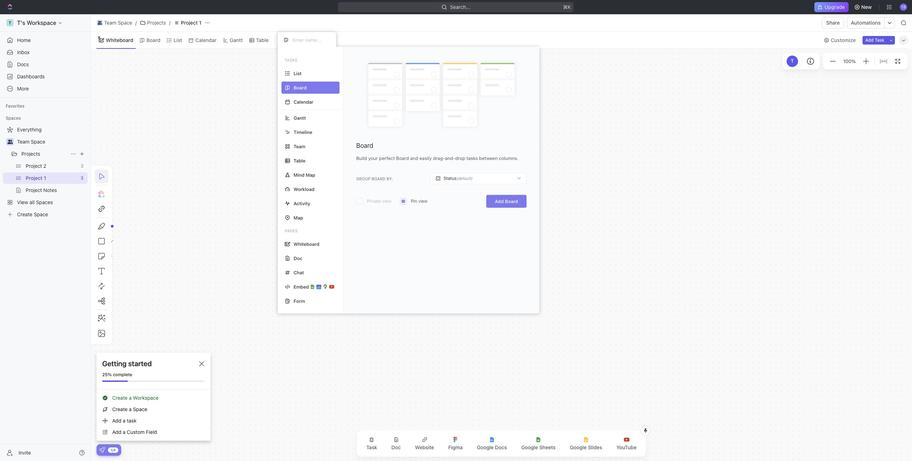 Task type: vqa. For each thing, say whether or not it's contained in the screenshot.
the bottommost the Task
yes



Task type: describe. For each thing, give the bounding box(es) containing it.
board link
[[145, 35, 161, 45]]

share button
[[823, 17, 845, 29]]

dashboards
[[17, 73, 45, 80]]

automations button
[[848, 17, 885, 28]]

getting started
[[102, 360, 152, 368]]

inbox
[[17, 49, 30, 55]]

add board
[[495, 199, 518, 204]]

calendar inside "link"
[[196, 37, 217, 43]]

1 horizontal spatial space
[[118, 20, 132, 26]]

1 vertical spatial team space link
[[17, 136, 86, 148]]

1 horizontal spatial team
[[104, 20, 117, 26]]

2 vertical spatial space
[[133, 406, 147, 413]]

t
[[792, 58, 794, 64]]

drag-
[[433, 156, 445, 161]]

2 horizontal spatial team
[[294, 144, 306, 149]]

task button
[[361, 433, 383, 455]]

your
[[369, 156, 378, 161]]

between
[[480, 156, 498, 161]]

1 vertical spatial gantt
[[294, 115, 306, 121]]

sheets
[[540, 445, 556, 451]]

⌘k
[[564, 4, 571, 10]]

and
[[410, 156, 419, 161]]

docs inside "docs" link
[[17, 61, 29, 67]]

google slides
[[570, 445, 603, 451]]

favorites button
[[3, 102, 27, 111]]

project 1 link
[[172, 19, 203, 27]]

docs inside google docs "button"
[[495, 445, 507, 451]]

doc button
[[386, 433, 407, 455]]

perfect
[[379, 156, 395, 161]]

sidebar navigation
[[0, 14, 91, 461]]

customize button
[[822, 35, 859, 45]]

mind map
[[294, 172, 315, 178]]

team space inside tree
[[17, 139, 45, 145]]

share
[[827, 20, 841, 26]]

100% button
[[843, 57, 858, 66]]

0 horizontal spatial table
[[256, 37, 269, 43]]

build
[[357, 156, 367, 161]]

task inside button
[[876, 37, 885, 43]]

user group image
[[7, 140, 13, 144]]

home
[[17, 37, 31, 43]]

form
[[294, 298, 305, 304]]

youtube button
[[611, 433, 643, 455]]

pin view
[[411, 199, 428, 204]]

spaces
[[6, 116, 21, 121]]

google for google sheets
[[522, 445, 538, 451]]

embed
[[294, 284, 309, 290]]

team inside tree
[[17, 139, 30, 145]]

calendar link
[[194, 35, 217, 45]]

google for google docs
[[477, 445, 494, 451]]

1 vertical spatial list
[[294, 70, 302, 76]]

and-
[[445, 156, 456, 161]]

25% complete
[[102, 372, 132, 378]]

website button
[[410, 433, 440, 455]]

0 vertical spatial map
[[306, 172, 315, 178]]

mind
[[294, 172, 305, 178]]

pin
[[411, 199, 417, 204]]

add task
[[866, 37, 885, 43]]

space inside tree
[[31, 139, 45, 145]]

close image
[[199, 362, 204, 367]]

custom
[[127, 429, 145, 435]]

table link
[[255, 35, 269, 45]]

google for google slides
[[570, 445, 587, 451]]

chat
[[294, 270, 304, 275]]

(default)
[[457, 176, 473, 181]]

dashboards link
[[3, 71, 88, 82]]

google docs button
[[472, 433, 513, 455]]

drop
[[456, 156, 466, 161]]

tasks
[[467, 156, 478, 161]]

view for pin view
[[419, 199, 428, 204]]

a for space
[[129, 406, 132, 413]]

view button
[[278, 32, 301, 48]]

new button
[[852, 1, 877, 13]]

group board by:
[[357, 176, 393, 181]]

add for add task
[[866, 37, 874, 43]]

task inside 'button'
[[367, 445, 377, 451]]

0 vertical spatial team space link
[[95, 19, 134, 27]]

1/4
[[111, 448, 116, 452]]

view
[[287, 37, 299, 43]]

inbox link
[[3, 47, 88, 58]]

columns.
[[499, 156, 519, 161]]

tasks
[[285, 58, 298, 62]]

whiteboard link
[[104, 35, 133, 45]]

add for add a task
[[112, 418, 122, 424]]

a for custom
[[123, 429, 126, 435]]

add task button
[[863, 36, 888, 44]]

status (default)
[[444, 176, 473, 181]]



Task type: locate. For each thing, give the bounding box(es) containing it.
task
[[876, 37, 885, 43], [367, 445, 377, 451]]

table right 'gantt' link
[[256, 37, 269, 43]]

list down project 1 link
[[174, 37, 182, 43]]

0 horizontal spatial task
[[367, 445, 377, 451]]

google docs
[[477, 445, 507, 451]]

figma
[[449, 445, 463, 451]]

website
[[415, 445, 434, 451]]

a for workspace
[[129, 395, 132, 401]]

0 horizontal spatial team
[[17, 139, 30, 145]]

project 1
[[181, 20, 201, 26]]

add for add a custom field
[[112, 429, 122, 435]]

team space
[[104, 20, 132, 26], [17, 139, 45, 145]]

calendar up timeline
[[294, 99, 314, 105]]

create up add a task
[[112, 406, 128, 413]]

docs
[[17, 61, 29, 67], [495, 445, 507, 451]]

1
[[199, 20, 201, 26]]

0 horizontal spatial gantt
[[230, 37, 243, 43]]

google left slides
[[570, 445, 587, 451]]

2 / from the left
[[169, 20, 171, 26]]

space
[[118, 20, 132, 26], [31, 139, 45, 145], [133, 406, 147, 413]]

0 vertical spatial create
[[112, 395, 128, 401]]

map
[[306, 172, 315, 178], [294, 215, 303, 221]]

2 horizontal spatial space
[[133, 406, 147, 413]]

map right mind
[[306, 172, 315, 178]]

2 google from the left
[[522, 445, 538, 451]]

space right user group image
[[31, 139, 45, 145]]

1 horizontal spatial table
[[294, 158, 306, 163]]

1 vertical spatial whiteboard
[[294, 241, 320, 247]]

2 view from the left
[[419, 199, 428, 204]]

a for task
[[123, 418, 126, 424]]

create a space
[[112, 406, 147, 413]]

calendar down the 1
[[196, 37, 217, 43]]

task left the doc button at the left bottom of page
[[367, 445, 377, 451]]

create
[[112, 395, 128, 401], [112, 406, 128, 413]]

1 view from the left
[[382, 199, 392, 204]]

project
[[181, 20, 198, 26]]

a up create a space
[[129, 395, 132, 401]]

gantt up timeline
[[294, 115, 306, 121]]

a
[[129, 395, 132, 401], [129, 406, 132, 413], [123, 418, 126, 424], [123, 429, 126, 435]]

0 horizontal spatial map
[[294, 215, 303, 221]]

0 vertical spatial task
[[876, 37, 885, 43]]

1 / from the left
[[135, 20, 137, 26]]

projects
[[147, 20, 166, 26], [21, 151, 40, 157]]

upgrade link
[[815, 2, 849, 12]]

1 horizontal spatial gantt
[[294, 115, 306, 121]]

0 vertical spatial docs
[[17, 61, 29, 67]]

1 vertical spatial projects link
[[21, 148, 68, 160]]

0 horizontal spatial projects link
[[21, 148, 68, 160]]

0 horizontal spatial doc
[[294, 255, 303, 261]]

0 vertical spatial projects
[[147, 20, 166, 26]]

private
[[367, 199, 381, 204]]

0 horizontal spatial /
[[135, 20, 137, 26]]

1 create from the top
[[112, 395, 128, 401]]

add inside button
[[866, 37, 874, 43]]

view button
[[278, 35, 301, 45]]

doc
[[294, 255, 303, 261], [392, 445, 401, 451]]

list inside the list link
[[174, 37, 182, 43]]

1 horizontal spatial projects link
[[138, 19, 168, 27]]

0 vertical spatial gantt
[[230, 37, 243, 43]]

1 horizontal spatial docs
[[495, 445, 507, 451]]

group
[[357, 176, 371, 181]]

1 vertical spatial create
[[112, 406, 128, 413]]

getting
[[102, 360, 127, 368]]

calendar
[[196, 37, 217, 43], [294, 99, 314, 105]]

tree inside sidebar navigation
[[3, 124, 88, 220]]

whiteboard down pages
[[294, 241, 320, 247]]

board
[[147, 37, 161, 43], [357, 142, 374, 149], [396, 156, 409, 161], [505, 199, 518, 204]]

Enter name... field
[[292, 37, 331, 43]]

0 vertical spatial whiteboard
[[106, 37, 133, 43]]

doc right the task 'button'
[[392, 445, 401, 451]]

0 horizontal spatial team space
[[17, 139, 45, 145]]

map down activity
[[294, 215, 303, 221]]

0 horizontal spatial calendar
[[196, 37, 217, 43]]

1 vertical spatial doc
[[392, 445, 401, 451]]

add
[[866, 37, 874, 43], [495, 199, 504, 204], [112, 418, 122, 424], [112, 429, 122, 435]]

0 vertical spatial list
[[174, 37, 182, 43]]

complete
[[113, 372, 132, 378]]

1 horizontal spatial team space link
[[95, 19, 134, 27]]

create up create a space
[[112, 395, 128, 401]]

create a workspace
[[112, 395, 159, 401]]

3 google from the left
[[570, 445, 587, 451]]

projects inside tree
[[21, 151, 40, 157]]

a left task
[[123, 418, 126, 424]]

gantt link
[[228, 35, 243, 45]]

task down automations button
[[876, 37, 885, 43]]

list link
[[172, 35, 182, 45]]

0 vertical spatial calendar
[[196, 37, 217, 43]]

0 horizontal spatial projects
[[21, 151, 40, 157]]

add a task
[[112, 418, 137, 424]]

create for create a workspace
[[112, 395, 128, 401]]

projects link
[[138, 19, 168, 27], [21, 148, 68, 160]]

whiteboard
[[106, 37, 133, 43], [294, 241, 320, 247]]

table up mind
[[294, 158, 306, 163]]

0 horizontal spatial team space link
[[17, 136, 86, 148]]

google sheets button
[[516, 433, 562, 455]]

1 horizontal spatial doc
[[392, 445, 401, 451]]

1 horizontal spatial team space
[[104, 20, 132, 26]]

team space up whiteboard link
[[104, 20, 132, 26]]

space up whiteboard link
[[118, 20, 132, 26]]

0 horizontal spatial whiteboard
[[106, 37, 133, 43]]

list
[[174, 37, 182, 43], [294, 70, 302, 76]]

1 horizontal spatial list
[[294, 70, 302, 76]]

home link
[[3, 35, 88, 46]]

onboarding checklist button image
[[99, 447, 105, 453]]

1 horizontal spatial whiteboard
[[294, 241, 320, 247]]

user group image
[[98, 21, 102, 25]]

view right the private
[[382, 199, 392, 204]]

pages
[[285, 229, 298, 233]]

google sheets
[[522, 445, 556, 451]]

0 horizontal spatial google
[[477, 445, 494, 451]]

0 horizontal spatial view
[[382, 199, 392, 204]]

team right user group image
[[17, 139, 30, 145]]

1 google from the left
[[477, 445, 494, 451]]

1 horizontal spatial /
[[169, 20, 171, 26]]

invite
[[19, 450, 31, 456]]

workspace
[[133, 395, 159, 401]]

automations
[[852, 20, 881, 26]]

status
[[444, 176, 457, 181]]

google inside button
[[570, 445, 587, 451]]

doc up chat
[[294, 255, 303, 261]]

tree
[[3, 124, 88, 220]]

activity
[[294, 201, 311, 206]]

easily
[[420, 156, 432, 161]]

customize
[[831, 37, 857, 43]]

add a custom field
[[112, 429, 157, 435]]

task
[[127, 418, 137, 424]]

0 vertical spatial doc
[[294, 255, 303, 261]]

1 vertical spatial team space
[[17, 139, 45, 145]]

timeline
[[294, 129, 313, 135]]

figma button
[[443, 433, 469, 455]]

1 horizontal spatial task
[[876, 37, 885, 43]]

100%
[[844, 58, 856, 64]]

team space right user group image
[[17, 139, 45, 145]]

create for create a space
[[112, 406, 128, 413]]

new
[[862, 4, 873, 10]]

field
[[146, 429, 157, 435]]

1 horizontal spatial view
[[419, 199, 428, 204]]

1 vertical spatial task
[[367, 445, 377, 451]]

google right figma in the bottom of the page
[[477, 445, 494, 451]]

0 vertical spatial projects link
[[138, 19, 168, 27]]

projects link inside tree
[[21, 148, 68, 160]]

onboarding checklist button element
[[99, 447, 105, 453]]

tree containing team space
[[3, 124, 88, 220]]

team right user group icon
[[104, 20, 117, 26]]

docs link
[[3, 59, 88, 70]]

google slides button
[[565, 433, 608, 455]]

list down tasks
[[294, 70, 302, 76]]

team down timeline
[[294, 144, 306, 149]]

0 vertical spatial team space
[[104, 20, 132, 26]]

build your perfect board and easily drag-and-drop tasks between columns.
[[357, 156, 519, 161]]

view for private view
[[382, 199, 392, 204]]

doc inside button
[[392, 445, 401, 451]]

a up task
[[129, 406, 132, 413]]

1 horizontal spatial map
[[306, 172, 315, 178]]

add for add board
[[495, 199, 504, 204]]

search...
[[451, 4, 471, 10]]

0 vertical spatial table
[[256, 37, 269, 43]]

team
[[104, 20, 117, 26], [17, 139, 30, 145], [294, 144, 306, 149]]

1 vertical spatial projects
[[21, 151, 40, 157]]

1 horizontal spatial calendar
[[294, 99, 314, 105]]

private view
[[367, 199, 392, 204]]

google left sheets
[[522, 445, 538, 451]]

0 horizontal spatial list
[[174, 37, 182, 43]]

1 horizontal spatial projects
[[147, 20, 166, 26]]

workload
[[294, 186, 315, 192]]

by:
[[387, 176, 393, 181]]

0 vertical spatial space
[[118, 20, 132, 26]]

0 horizontal spatial space
[[31, 139, 45, 145]]

0 horizontal spatial docs
[[17, 61, 29, 67]]

2 horizontal spatial google
[[570, 445, 587, 451]]

1 vertical spatial docs
[[495, 445, 507, 451]]

favorites
[[6, 103, 25, 109]]

upgrade
[[825, 4, 846, 10]]

1 vertical spatial calendar
[[294, 99, 314, 105]]

started
[[128, 360, 152, 368]]

table
[[256, 37, 269, 43], [294, 158, 306, 163]]

1 vertical spatial map
[[294, 215, 303, 221]]

whiteboard left board link
[[106, 37, 133, 43]]

1 horizontal spatial google
[[522, 445, 538, 451]]

view right pin
[[419, 199, 428, 204]]

space down create a workspace
[[133, 406, 147, 413]]

a down add a task
[[123, 429, 126, 435]]

board
[[372, 176, 386, 181]]

slides
[[588, 445, 603, 451]]

youtube
[[617, 445, 637, 451]]

1 vertical spatial table
[[294, 158, 306, 163]]

2 create from the top
[[112, 406, 128, 413]]

gantt left table link
[[230, 37, 243, 43]]

1 vertical spatial space
[[31, 139, 45, 145]]



